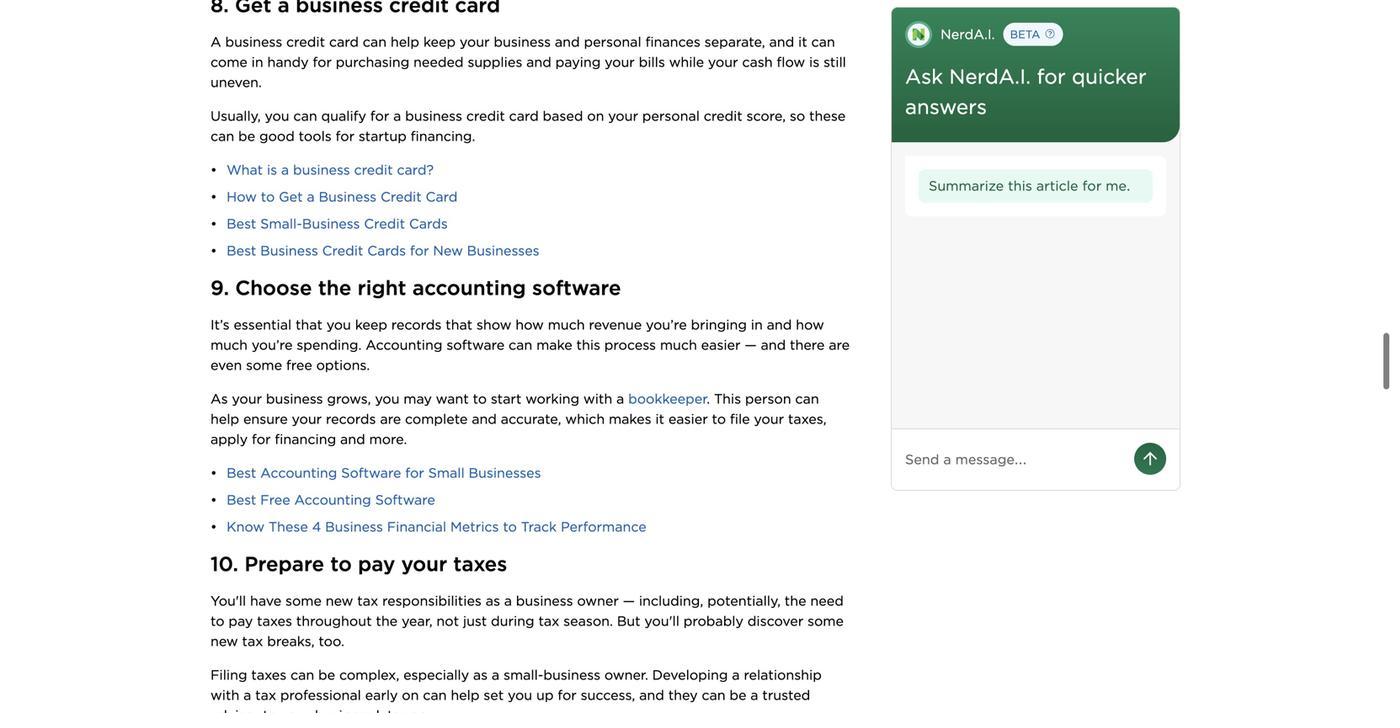 Task type: locate. For each thing, give the bounding box(es) containing it.
on right based
[[587, 108, 604, 124]]

to down 'you'll'
[[211, 613, 225, 630]]

software
[[341, 465, 401, 482], [375, 492, 435, 508]]

you
[[265, 108, 289, 124], [327, 317, 351, 333], [375, 391, 400, 407], [508, 687, 533, 704]]

2 horizontal spatial the
[[785, 593, 807, 610]]

a business credit card can help keep your business and personal finances separate, and it can come in handy for purchasing needed supplies and paying your bills while your cash flow is still uneven.
[[211, 34, 851, 91]]

0 vertical spatial new
[[326, 593, 353, 610]]

are inside . this person can help ensure your records are complete and accurate, which makes it easier to file your taxes, apply for financing and more.
[[380, 411, 401, 428]]

business up best small-business credit cards link
[[319, 189, 377, 205]]

0 vertical spatial accounting
[[366, 337, 443, 353]]

how to get a business credit card link
[[227, 189, 458, 205]]

help left set
[[451, 687, 480, 704]]

as up set
[[473, 667, 488, 684]]

best for best free accounting software
[[227, 492, 256, 508]]

in up —
[[751, 317, 763, 333]]

what is a business credit card? link
[[227, 162, 434, 178]]

business up the financing. at the left of page
[[405, 108, 462, 124]]

credit down the best small-business credit cards
[[322, 243, 363, 259]]

it's
[[211, 317, 230, 333]]

0 horizontal spatial in
[[252, 54, 263, 70]]

can inside . this person can help ensure your records are complete and accurate, which makes it easier to file your taxes, apply for financing and more.
[[796, 391, 819, 407]]

a up adviser
[[244, 687, 251, 704]]

so
[[790, 108, 806, 124]]

process
[[605, 337, 656, 353]]

separate,
[[705, 34, 766, 50]]

business up "during"
[[516, 593, 573, 610]]

some up throughout
[[286, 593, 322, 610]]

to inside . this person can help ensure your records are complete and accurate, which makes it easier to file your taxes, apply for financing and more.
[[712, 411, 726, 428]]

2 horizontal spatial much
[[660, 337, 697, 353]]

which
[[566, 411, 605, 428]]

1 horizontal spatial the
[[376, 613, 398, 630]]

1 vertical spatial it
[[656, 411, 665, 428]]

0 vertical spatial some
[[246, 357, 282, 374]]

—
[[745, 337, 757, 353]]

as inside you'll have some new tax responsibilities as a business owner — including, potentially, the need to pay taxes throughout the year, not just during tax season. but you'll probably discover some new tax breaks, too.
[[486, 593, 500, 610]]

uneven.
[[211, 74, 262, 91]]

accounting
[[366, 337, 443, 353], [260, 465, 337, 482], [294, 492, 371, 508]]

1 horizontal spatial it
[[799, 34, 808, 50]]

owner
[[577, 593, 619, 610]]

as
[[486, 593, 500, 610], [473, 667, 488, 684]]

1 vertical spatial with
[[211, 687, 240, 704]]

small-
[[504, 667, 544, 684]]

be
[[238, 128, 255, 145], [318, 667, 335, 684], [730, 687, 747, 704]]

to inside you'll have some new tax responsibilities as a business owner — including, potentially, the need to pay taxes throughout the year, not just during tax season. but you'll probably discover some new tax breaks, too.
[[211, 613, 225, 630]]

prepare
[[245, 552, 324, 577]]

to left file
[[712, 411, 726, 428]]

for inside filing taxes can be complex, especially as a small-business owner. developing a relationship with a tax professional early on can help set you up for success, and they can be a trusted adviser to your business later on.
[[558, 687, 577, 704]]

to left start
[[473, 391, 487, 407]]

it up the flow at top right
[[799, 34, 808, 50]]

and left they
[[640, 687, 665, 704]]

spending.
[[297, 337, 362, 353]]

credit
[[286, 34, 325, 50], [466, 108, 505, 124], [704, 108, 743, 124], [354, 162, 393, 178]]

how up there
[[796, 317, 825, 333]]

accounting up may
[[366, 337, 443, 353]]

1 vertical spatial nerda.i.
[[950, 64, 1031, 89]]

best business credit cards for new businesses
[[227, 243, 540, 259]]

know these 4 business financial metrics to track performance
[[227, 519, 647, 535]]

1 vertical spatial this
[[577, 337, 601, 353]]

nerda.i. up answers
[[950, 64, 1031, 89]]

1 vertical spatial cards
[[367, 243, 406, 259]]

taxes inside filing taxes can be complex, especially as a small-business owner. developing a relationship with a tax professional early on can help set you up for success, and they can be a trusted adviser to your business later on.
[[251, 667, 287, 684]]

1 how from the left
[[516, 317, 544, 333]]

keep up needed
[[424, 34, 456, 50]]

0 vertical spatial pay
[[358, 552, 395, 577]]

it for easier
[[656, 411, 665, 428]]

0 vertical spatial it
[[799, 34, 808, 50]]

your up "financing"
[[292, 411, 322, 428]]

for inside button
[[1083, 178, 1102, 194]]

tax up adviser
[[255, 687, 276, 704]]

the left year,
[[376, 613, 398, 630]]

1 horizontal spatial some
[[286, 593, 322, 610]]

0 horizontal spatial new
[[211, 634, 238, 650]]

cards down card at the left
[[409, 216, 448, 232]]

1 horizontal spatial software
[[532, 276, 621, 300]]

keep inside the a business credit card can help keep your business and personal finances separate, and it can come in handy for purchasing needed supplies and paying your bills while your cash flow is still uneven.
[[424, 34, 456, 50]]

help
[[391, 34, 420, 50], [211, 411, 239, 428], [451, 687, 480, 704]]

business down how to get a business credit card link
[[302, 216, 360, 232]]

much up even
[[211, 337, 248, 353]]

card inside the a business credit card can help keep your business and personal finances separate, and it can come in handy for purchasing needed supplies and paying your bills while your cash flow is still uneven.
[[329, 34, 359, 50]]

best up 9.
[[227, 243, 256, 259]]

best for best small-business credit cards
[[227, 216, 256, 232]]

usually,
[[211, 108, 261, 124]]

show
[[477, 317, 512, 333]]

revenue
[[589, 317, 642, 333]]

business inside you'll have some new tax responsibilities as a business owner — including, potentially, the need to pay taxes throughout the year, not just during tax season. but you'll probably discover some new tax breaks, too.
[[516, 593, 573, 610]]

this
[[1008, 178, 1033, 194], [577, 337, 601, 353]]

0 horizontal spatial personal
[[584, 34, 642, 50]]

is left 'still'
[[810, 54, 820, 70]]

2 best from the top
[[227, 243, 256, 259]]

1 horizontal spatial you're
[[646, 317, 687, 333]]

software inside it's essential that you keep records that show how much revenue you're bringing in and how much you're spending. accounting software can make this process much easier — and there are even some free options.
[[447, 337, 505, 353]]

0 horizontal spatial keep
[[355, 317, 387, 333]]

0 horizontal spatial software
[[447, 337, 505, 353]]

this down revenue
[[577, 337, 601, 353]]

0 horizontal spatial help
[[211, 411, 239, 428]]

1 horizontal spatial card
[[509, 108, 539, 124]]

much
[[548, 317, 585, 333], [211, 337, 248, 353], [660, 337, 697, 353]]

a inside usually, you can qualify for a business credit card based on your personal credit score, so these can be good tools for startup financing.
[[393, 108, 401, 124]]

1 vertical spatial are
[[380, 411, 401, 428]]

3 best from the top
[[227, 465, 256, 482]]

0 horizontal spatial how
[[516, 317, 544, 333]]

pay inside you'll have some new tax responsibilities as a business owner — including, potentially, the need to pay taxes throughout the year, not just during tax season. but you'll probably discover some new tax breaks, too.
[[229, 613, 253, 630]]

season.
[[564, 613, 613, 630]]

accounting up 4
[[294, 492, 371, 508]]

filing
[[211, 667, 247, 684]]

as inside filing taxes can be complex, especially as a small-business owner. developing a relationship with a tax professional early on can help set you up for success, and they can be a trusted adviser to your business later on.
[[473, 667, 488, 684]]

help up 'apply'
[[211, 411, 239, 428]]

1 vertical spatial easier
[[669, 411, 708, 428]]

this left article
[[1008, 178, 1033, 194]]

1 that from the left
[[296, 317, 323, 333]]

1 vertical spatial some
[[286, 593, 322, 610]]

good
[[259, 128, 295, 145]]

business down the small-
[[260, 243, 318, 259]]

1 horizontal spatial records
[[392, 317, 442, 333]]

1 horizontal spatial that
[[446, 317, 473, 333]]

businesses
[[467, 243, 540, 259], [469, 465, 541, 482]]

0 horizontal spatial on
[[402, 687, 419, 704]]

a up startup on the top of the page
[[393, 108, 401, 124]]

and left paying
[[527, 54, 552, 70]]

1 horizontal spatial pay
[[358, 552, 395, 577]]

1 vertical spatial in
[[751, 317, 763, 333]]

options.
[[316, 357, 370, 374]]

later
[[376, 708, 406, 714]]

success,
[[581, 687, 635, 704]]

taxes inside you'll have some new tax responsibilities as a business owner — including, potentially, the need to pay taxes throughout the year, not just during tax season. but you'll probably discover some new tax breaks, too.
[[257, 613, 292, 630]]

how to get a business credit card
[[227, 189, 458, 205]]

0 vertical spatial on
[[587, 108, 604, 124]]

there
[[790, 337, 825, 353]]

you'll
[[211, 593, 246, 610]]

keep down right
[[355, 317, 387, 333]]

much down bringing at the top of page
[[660, 337, 697, 353]]

how
[[227, 189, 257, 205]]

ensure
[[243, 411, 288, 428]]

is right what
[[267, 162, 277, 178]]

in right come
[[252, 54, 263, 70]]

credit left score,
[[704, 108, 743, 124]]

keep inside it's essential that you keep records that show how much revenue you're bringing in and how much you're spending. accounting software can make this process much easier — and there are even some free options.
[[355, 317, 387, 333]]

best up the know on the bottom of the page
[[227, 492, 256, 508]]

card inside usually, you can qualify for a business credit card based on your personal credit score, so these can be good tools for startup financing.
[[509, 108, 539, 124]]

a inside you'll have some new tax responsibilities as a business owner — including, potentially, the need to pay taxes throughout the year, not just during tax season. but you'll probably discover some new tax breaks, too.
[[504, 593, 512, 610]]

2 horizontal spatial some
[[808, 613, 844, 630]]

0 vertical spatial are
[[829, 337, 850, 353]]

0 vertical spatial in
[[252, 54, 263, 70]]

2 horizontal spatial help
[[451, 687, 480, 704]]

ask nerda.i. for quicker answers
[[906, 64, 1147, 119]]

more information about beta image
[[1004, 20, 1066, 47]]

0 horizontal spatial is
[[267, 162, 277, 178]]

for inside ask nerda.i. for quicker answers
[[1037, 64, 1066, 89]]

new up filing
[[211, 634, 238, 650]]

come
[[211, 54, 248, 70]]

card?
[[397, 162, 434, 178]]

1 horizontal spatial how
[[796, 317, 825, 333]]

1 horizontal spatial cards
[[409, 216, 448, 232]]

with up adviser
[[211, 687, 240, 704]]

1 vertical spatial help
[[211, 411, 239, 428]]

1 horizontal spatial with
[[584, 391, 613, 407]]

you inside usually, you can qualify for a business credit card based on your personal credit score, so these can be good tools for startup financing.
[[265, 108, 289, 124]]

businesses up accounting
[[467, 243, 540, 259]]

0 vertical spatial taxes
[[454, 552, 507, 577]]

your right based
[[608, 108, 638, 124]]

for down qualify
[[336, 128, 355, 145]]

1 horizontal spatial new
[[326, 593, 353, 610]]

best free accounting software link
[[227, 492, 435, 508]]

you down "small-"
[[508, 687, 533, 704]]

0 vertical spatial help
[[391, 34, 420, 50]]

0 horizontal spatial cards
[[367, 243, 406, 259]]

these
[[269, 519, 308, 535]]

summarize
[[929, 178, 1004, 194]]

4 best from the top
[[227, 492, 256, 508]]

software
[[532, 276, 621, 300], [447, 337, 505, 353]]

much up make
[[548, 317, 585, 333]]

easier down .
[[669, 411, 708, 428]]

1 vertical spatial software
[[447, 337, 505, 353]]

1 vertical spatial card
[[509, 108, 539, 124]]

credit
[[381, 189, 422, 205], [364, 216, 405, 232], [322, 243, 363, 259]]

can down show
[[509, 337, 533, 353]]

cards up right
[[367, 243, 406, 259]]

1 horizontal spatial in
[[751, 317, 763, 333]]

software down show
[[447, 337, 505, 353]]

on inside usually, you can qualify for a business credit card based on your personal credit score, so these can be good tools for startup financing.
[[587, 108, 604, 124]]

just
[[463, 613, 487, 630]]

with
[[584, 391, 613, 407], [211, 687, 240, 704]]

for left me. on the top
[[1083, 178, 1102, 194]]

0 horizontal spatial it
[[656, 411, 665, 428]]

you left may
[[375, 391, 400, 407]]

0 vertical spatial personal
[[584, 34, 642, 50]]

may
[[404, 391, 432, 407]]

0 horizontal spatial be
[[238, 128, 255, 145]]

businesses down . this person can help ensure your records are complete and accurate, which makes it easier to file your taxes, apply for financing and more.
[[469, 465, 541, 482]]

the left right
[[318, 276, 352, 300]]

business up come
[[225, 34, 282, 50]]

help up purchasing
[[391, 34, 420, 50]]

as up just
[[486, 593, 500, 610]]

1 vertical spatial keep
[[355, 317, 387, 333]]

is inside the a business credit card can help keep your business and personal finances separate, and it can come in handy for purchasing needed supplies and paying your bills while your cash flow is still uneven.
[[810, 54, 820, 70]]

0 vertical spatial keep
[[424, 34, 456, 50]]

to right adviser
[[263, 708, 277, 714]]

0 vertical spatial as
[[486, 593, 500, 610]]

breaks,
[[267, 634, 315, 650]]

1 horizontal spatial is
[[810, 54, 820, 70]]

startup
[[359, 128, 407, 145]]

records down 9. choose the right accounting software
[[392, 317, 442, 333]]

you're down 'essential'
[[252, 337, 293, 353]]

1 vertical spatial software
[[375, 492, 435, 508]]

your down "professional"
[[281, 708, 311, 714]]

0 vertical spatial be
[[238, 128, 255, 145]]

for down ensure
[[252, 431, 271, 448]]

1 vertical spatial accounting
[[260, 465, 337, 482]]

0 vertical spatial easier
[[701, 337, 741, 353]]

in inside the a business credit card can help keep your business and personal finances separate, and it can come in handy for purchasing needed supplies and paying your bills while your cash flow is still uneven.
[[252, 54, 263, 70]]

1 vertical spatial is
[[267, 162, 277, 178]]

1 best from the top
[[227, 216, 256, 232]]

these
[[810, 108, 846, 124]]

1 vertical spatial on
[[402, 687, 419, 704]]

working
[[526, 391, 580, 407]]

to right prepare
[[331, 552, 352, 577]]

1 vertical spatial credit
[[364, 216, 405, 232]]

can up "professional"
[[291, 667, 314, 684]]

1 vertical spatial personal
[[643, 108, 700, 124]]

complete
[[405, 411, 468, 428]]

are up more.
[[380, 411, 401, 428]]

credit up best business credit cards for new businesses
[[364, 216, 405, 232]]

and up there
[[767, 317, 792, 333]]

1 horizontal spatial keep
[[424, 34, 456, 50]]

it inside . this person can help ensure your records are complete and accurate, which makes it easier to file your taxes, apply for financing and more.
[[656, 411, 665, 428]]

tax
[[357, 593, 378, 610], [539, 613, 560, 630], [242, 634, 263, 650], [255, 687, 276, 704]]

some
[[246, 357, 282, 374], [286, 593, 322, 610], [808, 613, 844, 630]]

some down need
[[808, 613, 844, 630]]

easier inside it's essential that you keep records that show how much revenue you're bringing in and how much you're spending. accounting software can make this process much easier — and there are even some free options.
[[701, 337, 741, 353]]

you up good
[[265, 108, 289, 124]]

personal inside usually, you can qualify for a business credit card based on your personal credit score, so these can be good tools for startup financing.
[[643, 108, 700, 124]]

software down more.
[[341, 465, 401, 482]]

2 vertical spatial taxes
[[251, 667, 287, 684]]

on inside filing taxes can be complex, especially as a small-business owner. developing a relationship with a tax professional early on can help set you up for success, and they can be a trusted adviser to your business later on.
[[402, 687, 419, 704]]

to
[[261, 189, 275, 205], [473, 391, 487, 407], [712, 411, 726, 428], [503, 519, 517, 535], [331, 552, 352, 577], [211, 613, 225, 630], [263, 708, 277, 714]]

0 vertical spatial businesses
[[467, 243, 540, 259]]

0 horizontal spatial this
[[577, 337, 601, 353]]

accounting down "financing"
[[260, 465, 337, 482]]

0 horizontal spatial pay
[[229, 613, 253, 630]]

and inside filing taxes can be complex, especially as a small-business owner. developing a relationship with a tax professional early on can help set you up for success, and they can be a trusted adviser to your business later on.
[[640, 687, 665, 704]]

on up on.
[[402, 687, 419, 704]]

how
[[516, 317, 544, 333], [796, 317, 825, 333]]

0 vertical spatial the
[[318, 276, 352, 300]]

0 horizontal spatial that
[[296, 317, 323, 333]]

2 vertical spatial some
[[808, 613, 844, 630]]

credit down card?
[[381, 189, 422, 205]]

owner.
[[605, 667, 649, 684]]

easier inside . this person can help ensure your records are complete and accurate, which makes it easier to file your taxes, apply for financing and more.
[[669, 411, 708, 428]]

personal down while
[[643, 108, 700, 124]]

it inside the a business credit card can help keep your business and personal finances separate, and it can come in handy for purchasing needed supplies and paying your bills while your cash flow is still uneven.
[[799, 34, 808, 50]]

bills
[[639, 54, 665, 70]]

taxes down the have
[[257, 613, 292, 630]]

2 vertical spatial be
[[730, 687, 747, 704]]

best for best business credit cards for new businesses
[[227, 243, 256, 259]]

that
[[296, 317, 323, 333], [446, 317, 473, 333]]

1 vertical spatial taxes
[[257, 613, 292, 630]]

tax left 'breaks,'
[[242, 634, 263, 650]]

0 vertical spatial you're
[[646, 317, 687, 333]]

2 vertical spatial accounting
[[294, 492, 371, 508]]

0 horizontal spatial records
[[326, 411, 376, 428]]

be inside usually, you can qualify for a business credit card based on your personal credit score, so these can be good tools for startup financing.
[[238, 128, 255, 145]]

for right handy
[[313, 54, 332, 70]]

0 vertical spatial card
[[329, 34, 359, 50]]

still
[[824, 54, 847, 70]]

pay down financial
[[358, 552, 395, 577]]

accurate,
[[501, 411, 562, 428]]

filing taxes can be complex, especially as a small-business owner. developing a relationship with a tax professional early on can help set you up for success, and they can be a trusted adviser to your business later on.
[[211, 667, 826, 714]]

how up make
[[516, 317, 544, 333]]

1 horizontal spatial on
[[587, 108, 604, 124]]

your inside usually, you can qualify for a business credit card based on your personal credit score, so these can be good tools for startup financing.
[[608, 108, 638, 124]]

as
[[211, 391, 228, 407]]

1 horizontal spatial be
[[318, 667, 335, 684]]

0 horizontal spatial some
[[246, 357, 282, 374]]

0 horizontal spatial card
[[329, 34, 359, 50]]

1 vertical spatial records
[[326, 411, 376, 428]]

best down how
[[227, 216, 256, 232]]

card up purchasing
[[329, 34, 359, 50]]

you'll
[[645, 613, 680, 630]]

0 horizontal spatial are
[[380, 411, 401, 428]]

Message Entry text field
[[906, 450, 1121, 470]]

0 horizontal spatial you're
[[252, 337, 293, 353]]

2 vertical spatial credit
[[322, 243, 363, 259]]

1 vertical spatial you're
[[252, 337, 293, 353]]

nerda.i. left beta
[[941, 26, 995, 43]]

for inside . this person can help ensure your records are complete and accurate, which makes it easier to file your taxes, apply for financing and more.
[[252, 431, 271, 448]]

1 horizontal spatial this
[[1008, 178, 1033, 194]]

answers
[[906, 95, 987, 119]]

some left free
[[246, 357, 282, 374]]



Task type: vqa. For each thing, say whether or not it's contained in the screenshot.
right provide
no



Task type: describe. For each thing, give the bounding box(es) containing it.
your left the bills
[[605, 54, 635, 70]]

flow
[[777, 54, 806, 70]]

your down 'separate,'
[[708, 54, 738, 70]]

business up how to get a business credit card
[[293, 162, 350, 178]]

start
[[491, 391, 522, 407]]

0 vertical spatial software
[[532, 276, 621, 300]]

a right "get"
[[307, 189, 315, 205]]

and up paying
[[555, 34, 580, 50]]

free
[[286, 357, 312, 374]]

0 vertical spatial nerda.i.
[[941, 26, 995, 43]]

tax right "during"
[[539, 613, 560, 630]]

a up the makes at the bottom left of page
[[617, 391, 624, 407]]

have
[[250, 593, 282, 610]]

help inside filing taxes can be complex, especially as a small-business owner. developing a relationship with a tax professional early on can help set you up for success, and they can be a trusted adviser to your business later on.
[[451, 687, 480, 704]]

needed
[[414, 54, 464, 70]]

1 vertical spatial new
[[211, 634, 238, 650]]

paying
[[556, 54, 601, 70]]

performance
[[561, 519, 647, 535]]

cash
[[742, 54, 773, 70]]

can up tools
[[294, 108, 317, 124]]

best small-business credit cards
[[227, 216, 448, 232]]

for left new
[[410, 243, 429, 259]]

professional
[[280, 687, 361, 704]]

.
[[707, 391, 710, 407]]

during
[[491, 613, 535, 630]]

right
[[358, 276, 407, 300]]

set
[[484, 687, 504, 704]]

best for best accounting software for small businesses
[[227, 465, 256, 482]]

to left "get"
[[261, 189, 275, 205]]

choose
[[235, 276, 312, 300]]

your inside filing taxes can be complex, especially as a small-business owner. developing a relationship with a tax professional early on can help set you up for success, and they can be a trusted adviser to your business later on.
[[281, 708, 311, 714]]

a left trusted
[[751, 687, 759, 704]]

this inside button
[[1008, 178, 1033, 194]]

bookkeeper link
[[629, 391, 707, 407]]

me.
[[1106, 178, 1131, 194]]

potentially,
[[708, 593, 781, 610]]

a up "get"
[[281, 162, 289, 178]]

— including,
[[623, 593, 704, 610]]

credit down startup on the top of the page
[[354, 162, 393, 178]]

want
[[436, 391, 469, 407]]

financing.
[[411, 128, 475, 145]]

this inside it's essential that you keep records that show how much revenue you're bringing in and how much you're spending. accounting software can make this process much easier — and there are even some free options.
[[577, 337, 601, 353]]

9. choose the right accounting software
[[211, 276, 621, 300]]

can inside it's essential that you keep records that show how much revenue you're bringing in and how much you're spending. accounting software can make this process much easier — and there are even some free options.
[[509, 337, 533, 353]]

1 vertical spatial be
[[318, 667, 335, 684]]

for left small
[[405, 465, 424, 482]]

bringing
[[691, 317, 747, 333]]

based
[[543, 108, 583, 124]]

9.
[[211, 276, 229, 300]]

as for set
[[473, 667, 488, 684]]

qualify
[[321, 108, 366, 124]]

what
[[227, 162, 263, 178]]

as for during
[[486, 593, 500, 610]]

they
[[669, 687, 698, 704]]

while
[[669, 54, 704, 70]]

and left more.
[[340, 431, 365, 448]]

taxes,
[[788, 411, 827, 428]]

tax down 10. prepare to pay your taxes
[[357, 593, 378, 610]]

makes
[[609, 411, 652, 428]]

need
[[811, 593, 844, 610]]

business up the supplies
[[494, 34, 551, 50]]

business down best free accounting software
[[325, 519, 383, 535]]

small
[[428, 465, 465, 482]]

1 vertical spatial the
[[785, 593, 807, 610]]

year,
[[402, 613, 433, 630]]

your up ensure
[[232, 391, 262, 407]]

your up the supplies
[[460, 34, 490, 50]]

card
[[426, 189, 458, 205]]

. this person can help ensure your records are complete and accurate, which makes it easier to file your taxes, apply for financing and more.
[[211, 391, 831, 448]]

business down free
[[266, 391, 323, 407]]

developing
[[653, 667, 728, 684]]

can right they
[[702, 687, 726, 704]]

2 horizontal spatial be
[[730, 687, 747, 704]]

and up the flow at top right
[[770, 34, 795, 50]]

summarize this article for me. button
[[919, 169, 1153, 203]]

2 how from the left
[[796, 317, 825, 333]]

0 vertical spatial credit
[[381, 189, 422, 205]]

and down start
[[472, 411, 497, 428]]

this
[[714, 391, 741, 407]]

relationship
[[744, 667, 822, 684]]

best business credit cards for new businesses link
[[227, 243, 540, 259]]

usually, you can qualify for a business credit card based on your personal credit score, so these can be good tools for startup financing.
[[211, 108, 850, 145]]

financial
[[387, 519, 447, 535]]

1 vertical spatial businesses
[[469, 465, 541, 482]]

tax inside filing taxes can be complex, especially as a small-business owner. developing a relationship with a tax professional early on can help set you up for success, and they can be a trusted adviser to your business later on.
[[255, 687, 276, 704]]

it for can
[[799, 34, 808, 50]]

0 vertical spatial software
[[341, 465, 401, 482]]

accounting inside it's essential that you keep records that show how much revenue you're bringing in and how much you're spending. accounting software can make this process much easier — and there are even some free options.
[[366, 337, 443, 353]]

in inside it's essential that you keep records that show how much revenue you're bringing in and how much you're spending. accounting software can make this process much easier — and there are even some free options.
[[751, 317, 763, 333]]

you inside it's essential that you keep records that show how much revenue you're bringing in and how much you're spending. accounting software can make this process much easier — and there are even some free options.
[[327, 317, 351, 333]]

business up up
[[544, 667, 601, 684]]

personal inside the a business credit card can help keep your business and personal finances separate, and it can come in handy for purchasing needed supplies and paying your bills while your cash flow is still uneven.
[[584, 34, 642, 50]]

responsibilities
[[382, 593, 482, 610]]

bookkeeper
[[629, 391, 707, 407]]

2 that from the left
[[446, 317, 473, 333]]

but
[[617, 613, 641, 630]]

help inside . this person can help ensure your records are complete and accurate, which makes it easier to file your taxes, apply for financing and more.
[[211, 411, 239, 428]]

0 horizontal spatial much
[[211, 337, 248, 353]]

records inside . this person can help ensure your records are complete and accurate, which makes it easier to file your taxes, apply for financing and more.
[[326, 411, 376, 428]]

summarize this article for me.
[[929, 178, 1131, 194]]

2 vertical spatial the
[[376, 613, 398, 630]]

to inside filing taxes can be complex, especially as a small-business owner. developing a relationship with a tax professional early on can help set you up for success, and they can be a trusted adviser to your business later on.
[[263, 708, 277, 714]]

best accounting software for small businesses link
[[227, 465, 541, 482]]

for inside the a business credit card can help keep your business and personal finances separate, and it can come in handy for purchasing needed supplies and paying your bills while your cash flow is still uneven.
[[313, 54, 332, 70]]

business inside usually, you can qualify for a business credit card based on your personal credit score, so these can be good tools for startup financing.
[[405, 108, 462, 124]]

nerda.i. inside ask nerda.i. for quicker answers
[[950, 64, 1031, 89]]

you inside filing taxes can be complex, especially as a small-business owner. developing a relationship with a tax professional early on can help set you up for success, and they can be a trusted adviser to your business later on.
[[508, 687, 533, 704]]

free
[[260, 492, 290, 508]]

your down person
[[754, 411, 784, 428]]

essential
[[234, 317, 292, 333]]

business down "professional"
[[315, 708, 372, 714]]

1 horizontal spatial much
[[548, 317, 585, 333]]

article
[[1037, 178, 1079, 194]]

0 horizontal spatial the
[[318, 276, 352, 300]]

a
[[211, 34, 221, 50]]

credit up the financing. at the left of page
[[466, 108, 505, 124]]

early
[[365, 687, 398, 704]]

are inside it's essential that you keep records that show how much revenue you're bringing in and how much you're spending. accounting software can make this process much easier — and there are even some free options.
[[829, 337, 850, 353]]

a up set
[[492, 667, 500, 684]]

on.
[[410, 708, 431, 714]]

can down especially
[[423, 687, 447, 704]]

track
[[521, 519, 557, 535]]

complex,
[[339, 667, 400, 684]]

handy
[[267, 54, 309, 70]]

records inside it's essential that you keep records that show how much revenue you're bringing in and how much you're spending. accounting software can make this process much easier — and there are even some free options.
[[392, 317, 442, 333]]

probably
[[684, 613, 744, 630]]

help inside the a business credit card can help keep your business and personal finances separate, and it can come in handy for purchasing needed supplies and paying your bills while your cash flow is still uneven.
[[391, 34, 420, 50]]

can up 'still'
[[812, 34, 835, 50]]

best free accounting software
[[227, 492, 435, 508]]

metrics
[[451, 519, 499, 535]]

4
[[312, 519, 321, 535]]

as your business grows, you may want to start working with a bookkeeper
[[211, 391, 707, 407]]

for up startup on the top of the page
[[370, 108, 389, 124]]

know
[[227, 519, 265, 535]]

new
[[433, 243, 463, 259]]

credit inside the a business credit card can help keep your business and personal finances separate, and it can come in handy for purchasing needed supplies and paying your bills while your cash flow is still uneven.
[[286, 34, 325, 50]]

it's essential that you keep records that show how much revenue you're bringing in and how much you're spending. accounting software can make this process much easier — and there are even some free options.
[[211, 317, 854, 374]]

score,
[[747, 108, 786, 124]]

can down usually,
[[211, 128, 234, 145]]

apply
[[211, 431, 248, 448]]

0 vertical spatial cards
[[409, 216, 448, 232]]

some inside it's essential that you keep records that show how much revenue you're bringing in and how much you're spending. accounting software can make this process much easier — and there are even some free options.
[[246, 357, 282, 374]]

trusted
[[763, 687, 811, 704]]

supplies
[[468, 54, 523, 70]]

to left track
[[503, 519, 517, 535]]

know these 4 business financial metrics to track performance link
[[227, 519, 647, 535]]

and right —
[[761, 337, 786, 353]]

with inside filing taxes can be complex, especially as a small-business owner. developing a relationship with a tax professional early on can help set you up for success, and they can be a trusted adviser to your business later on.
[[211, 687, 240, 704]]

financing
[[275, 431, 336, 448]]

your up 'responsibilities'
[[402, 552, 447, 577]]

tools
[[299, 128, 332, 145]]

a right developing
[[732, 667, 740, 684]]

can up purchasing
[[363, 34, 387, 50]]



